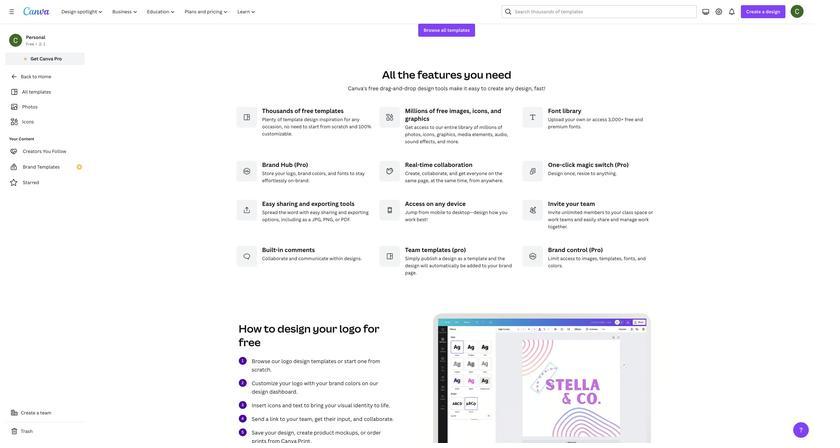 Task type: locate. For each thing, give the bounding box(es) containing it.
free right 3,000+
[[625, 116, 634, 123]]

1 horizontal spatial get
[[459, 170, 466, 177]]

to right back in the top left of the page
[[32, 73, 37, 80]]

brand inside team templates (pro) simply publish a design as a template and the design will automatically be added to your brand page.
[[499, 263, 512, 269]]

brand templates
[[23, 164, 60, 170]]

create
[[488, 85, 504, 92], [297, 429, 313, 436]]

brand up store
[[262, 161, 279, 169]]

0 vertical spatial create
[[746, 8, 761, 15]]

0 vertical spatial for
[[344, 116, 351, 123]]

get inside button
[[30, 56, 38, 62]]

as up be
[[458, 255, 463, 262]]

2 work from the left
[[548, 216, 559, 223]]

tools inside easy sharing and exporting tools spread the word with easy sharing and exporting options, including as a jpg, png, or pdf.
[[340, 200, 355, 208]]

get canva pro
[[30, 56, 62, 62]]

1 vertical spatial our
[[272, 358, 280, 365]]

creators
[[23, 148, 42, 154]]

1 vertical spatial as
[[458, 255, 463, 262]]

icons
[[268, 402, 281, 409]]

0 horizontal spatial browse
[[252, 358, 270, 365]]

save your design, create product mockups, or order prints from canva print.
[[252, 429, 381, 443]]

brand for hub
[[262, 161, 279, 169]]

0 vertical spatial icons,
[[472, 107, 489, 115]]

(pro) inside brand control (pro) limit access to images, templates, fonts, and colors.
[[589, 246, 603, 254]]

create up print. on the bottom left
[[297, 429, 313, 436]]

tools up pdf.
[[340, 200, 355, 208]]

templates up customize your logo with your brand colors on our design dashboard.
[[311, 358, 336, 365]]

0 vertical spatial design,
[[515, 85, 533, 92]]

0 horizontal spatial same
[[405, 177, 417, 184]]

same left time,
[[444, 177, 456, 184]]

with
[[299, 209, 309, 216], [304, 380, 315, 387]]

canva inside button
[[39, 56, 53, 62]]

icons,
[[472, 107, 489, 115], [423, 131, 436, 138]]

to right text
[[304, 402, 309, 409]]

font library image
[[522, 107, 543, 128]]

to right it
[[481, 85, 486, 92]]

create,
[[405, 170, 421, 177]]

free inside all the features you need canva's free drag-and-drop design tools make it easy to create any design, fast!
[[368, 85, 379, 92]]

brand up limit
[[548, 246, 565, 254]]

0 horizontal spatial design,
[[278, 429, 295, 436]]

team templates (pro) simply publish a design as a template and the design will automatically be added to your brand page.
[[405, 246, 512, 276]]

you right how
[[499, 209, 507, 216]]

2 horizontal spatial our
[[436, 124, 443, 130]]

1 work from the left
[[405, 216, 416, 223]]

2 vertical spatial brand
[[329, 380, 344, 387]]

1 horizontal spatial images,
[[582, 255, 598, 262]]

design, down link
[[278, 429, 295, 436]]

to right mobile
[[446, 209, 451, 216]]

work down jump
[[405, 216, 416, 223]]

templates
[[447, 27, 470, 33], [29, 89, 51, 95], [315, 107, 344, 115], [422, 246, 451, 254], [311, 358, 336, 365]]

photos
[[22, 104, 38, 110]]

0 horizontal spatial team
[[40, 410, 51, 416]]

as left jpg,
[[302, 216, 307, 223]]

and inside the font library upload your own or access 3,000+ free and premium fonts.
[[635, 116, 643, 123]]

design inside customize your logo with your brand colors on our design dashboard.
[[252, 388, 268, 396]]

0 horizontal spatial get
[[30, 56, 38, 62]]

images, inside brand control (pro) limit access to images, templates, fonts, and colors.
[[582, 255, 598, 262]]

need inside thousands of free templates plenty of template design inspiration for any occasion, no need to start from scratch and 100% customizable.
[[291, 124, 302, 130]]

template up added
[[467, 255, 487, 262]]

1 vertical spatial canva
[[281, 438, 297, 443]]

start left scratch
[[309, 124, 319, 130]]

0 vertical spatial browse
[[424, 27, 440, 33]]

from down 'inspiration'
[[320, 124, 331, 130]]

back to home
[[21, 73, 51, 80]]

canva left pro on the left
[[39, 56, 53, 62]]

on-
[[288, 177, 295, 184]]

0 vertical spatial template
[[283, 116, 303, 123]]

1 horizontal spatial brand
[[329, 380, 344, 387]]

templates,
[[599, 255, 623, 262]]

team
[[405, 246, 420, 254]]

browse inside browse our logo design templates or start one from scratch.
[[252, 358, 270, 365]]

be
[[460, 263, 466, 269]]

as inside easy sharing and exporting tools spread the word with easy sharing and exporting options, including as a jpg, png, or pdf.
[[302, 216, 307, 223]]

icons, up millions
[[472, 107, 489, 115]]

1 vertical spatial get
[[405, 124, 413, 130]]

0 horizontal spatial on
[[362, 380, 368, 387]]

and inside real-time collaboration create, collaborate, and get everyone on the same page, at the same time, from anywhere.
[[449, 170, 457, 177]]

work up together.
[[548, 216, 559, 223]]

None search field
[[502, 5, 697, 18]]

or left 'one'
[[338, 358, 343, 365]]

0 horizontal spatial template
[[283, 116, 303, 123]]

a inside create a team button
[[36, 410, 39, 416]]

1 vertical spatial template
[[467, 255, 487, 262]]

any inside all the features you need canva's free drag-and-drop design tools make it easy to create any design, fast!
[[505, 85, 514, 92]]

invite your team image
[[522, 200, 543, 221]]

invite your team invite unlimited members to your class space or work teams and easily share and manage work together.
[[548, 200, 653, 230]]

1 horizontal spatial brand
[[262, 161, 279, 169]]

spread
[[262, 209, 278, 216]]

create a team button
[[5, 407, 84, 420]]

to up share
[[605, 209, 610, 216]]

to inside invite your team invite unlimited members to your class space or work teams and easily share and manage work together.
[[605, 209, 610, 216]]

you
[[43, 148, 51, 154]]

0 horizontal spatial brand
[[298, 170, 311, 177]]

2 vertical spatial any
[[435, 200, 445, 208]]

0 vertical spatial exporting
[[311, 200, 339, 208]]

1 horizontal spatial start
[[344, 358, 356, 365]]

or right own
[[587, 116, 591, 123]]

exporting up png,
[[311, 200, 339, 208]]

the right at
[[436, 177, 443, 184]]

need inside all the features you need canva's free drag-and-drop design tools make it easy to create any design, fast!
[[486, 68, 511, 82]]

to inside millions of free images, icons, and graphics get access to our entire library of millions of photos, icons, graphics, media elements, audio, sound effects, and more.
[[430, 124, 435, 130]]

0 vertical spatial easy
[[468, 85, 480, 92]]

tools
[[435, 85, 448, 92], [340, 200, 355, 208]]

magic
[[577, 161, 594, 169]]

brand for control
[[548, 246, 565, 254]]

1 horizontal spatial design,
[[515, 85, 533, 92]]

2 horizontal spatial access
[[592, 116, 607, 123]]

2 vertical spatial logo
[[292, 380, 303, 387]]

1 vertical spatial tools
[[340, 200, 355, 208]]

all for templates
[[22, 89, 28, 95]]

easy up jpg,
[[310, 209, 320, 216]]

browse up scratch.
[[252, 358, 270, 365]]

1 horizontal spatial get
[[405, 124, 413, 130]]

millions
[[479, 124, 497, 130]]

brand inside the brand hub (pro) store your logo, brand colors, and fonts to stay effortlessly on-brand.
[[262, 161, 279, 169]]

1 vertical spatial invite
[[548, 209, 560, 216]]

to right no
[[303, 124, 307, 130]]

0 horizontal spatial images,
[[449, 107, 471, 115]]

our inside millions of free images, icons, and graphics get access to our entire library of millions of photos, icons, graphics, media elements, audio, sound effects, and more.
[[436, 124, 443, 130]]

sharing up png,
[[321, 209, 337, 216]]

work for access
[[405, 216, 416, 223]]

access down control
[[560, 255, 575, 262]]

how
[[489, 209, 498, 216]]

(pro) inside the brand hub (pro) store your logo, brand colors, and fonts to stay effortlessly on-brand.
[[294, 161, 308, 169]]

control
[[567, 246, 588, 254]]

your
[[565, 116, 575, 123], [275, 170, 285, 177], [566, 200, 579, 208], [611, 209, 621, 216], [488, 263, 498, 269], [313, 322, 337, 336], [279, 380, 291, 387], [316, 380, 328, 387], [325, 402, 336, 409], [286, 416, 298, 423], [265, 429, 276, 436]]

icons link
[[9, 116, 81, 128]]

from right 'one'
[[368, 358, 380, 365]]

0 vertical spatial with
[[299, 209, 309, 216]]

browse for browse our logo design templates or start one from scratch.
[[252, 358, 270, 365]]

(pro) for brand control (pro)
[[589, 246, 603, 254]]

template up no
[[283, 116, 303, 123]]

on inside access on any device jump from mobile to desktop—design how you work best!
[[426, 200, 434, 208]]

to up effects,
[[430, 124, 435, 130]]

1 vertical spatial access
[[414, 124, 429, 130]]

0 vertical spatial tools
[[435, 85, 448, 92]]

within
[[329, 255, 343, 262]]

0 vertical spatial library
[[563, 107, 581, 115]]

same down create,
[[405, 177, 417, 184]]

2 horizontal spatial work
[[638, 216, 649, 223]]

free up entire
[[436, 107, 448, 115]]

audio,
[[495, 131, 508, 138]]

1 vertical spatial team
[[40, 410, 51, 416]]

unlimited
[[562, 209, 583, 216]]

elements,
[[472, 131, 494, 138]]

with down browse our logo design templates or start one from scratch.
[[304, 380, 315, 387]]

team inside invite your team invite unlimited members to your class space or work teams and easily share and manage work together.
[[580, 200, 595, 208]]

0 horizontal spatial easy
[[310, 209, 320, 216]]

0 horizontal spatial create
[[297, 429, 313, 436]]

get inside real-time collaboration create, collaborate, and get everyone on the same page, at the same time, from anywhere.
[[459, 170, 466, 177]]

or inside browse our logo design templates or start one from scratch.
[[338, 358, 343, 365]]

team inside button
[[40, 410, 51, 416]]

1 vertical spatial start
[[344, 358, 356, 365]]

0 horizontal spatial for
[[344, 116, 351, 123]]

access
[[405, 200, 425, 208]]

design, left "fast!"
[[515, 85, 533, 92]]

access inside brand control (pro) limit access to images, templates, fonts, and colors.
[[560, 255, 575, 262]]

get left 'their'
[[315, 416, 323, 423]]

team for a
[[40, 410, 51, 416]]

templates inside browse our logo design templates or start one from scratch.
[[311, 358, 336, 365]]

1 horizontal spatial as
[[458, 255, 463, 262]]

2 horizontal spatial brand
[[499, 263, 512, 269]]

or left pdf.
[[335, 216, 340, 223]]

2 vertical spatial our
[[370, 380, 378, 387]]

to inside thousands of free templates plenty of template design inspiration for any occasion, no need to start from scratch and 100% customizable.
[[303, 124, 307, 130]]

(pro) for brand hub (pro)
[[294, 161, 308, 169]]

built-in comments collaborate and communicate within designs.
[[262, 246, 362, 262]]

personal
[[26, 34, 45, 40]]

0 horizontal spatial need
[[291, 124, 302, 130]]

design, inside save your design, create product mockups, or order prints from canva print.
[[278, 429, 295, 436]]

create inside button
[[21, 410, 35, 416]]

or inside easy sharing and exporting tools spread the word with easy sharing and exporting options, including as a jpg, png, or pdf.
[[335, 216, 340, 223]]

exporting up pdf.
[[348, 209, 369, 216]]

templates down "back to home"
[[29, 89, 51, 95]]

(pro) up anything.
[[615, 161, 629, 169]]

0 vertical spatial on
[[488, 170, 494, 177]]

with inside customize your logo with your brand colors on our design dashboard.
[[304, 380, 315, 387]]

0 horizontal spatial canva
[[39, 56, 53, 62]]

logo inside browse our logo design templates or start one from scratch.
[[281, 358, 292, 365]]

brand
[[262, 161, 279, 169], [23, 164, 36, 170], [548, 246, 565, 254]]

christina overa image
[[791, 5, 804, 18]]

templates up publish
[[422, 246, 451, 254]]

and inside thousands of free templates plenty of template design inspiration for any occasion, no need to start from scratch and 100% customizable.
[[349, 124, 357, 130]]

sharing up the "word"
[[277, 200, 298, 208]]

0 vertical spatial need
[[486, 68, 511, 82]]

0 horizontal spatial tools
[[340, 200, 355, 208]]

one
[[357, 358, 367, 365]]

invite up teams
[[548, 209, 560, 216]]

to left stay
[[350, 170, 355, 177]]

all inside "all templates" link
[[22, 89, 28, 95]]

any up 100% in the top left of the page
[[352, 116, 360, 123]]

brand up starred
[[23, 164, 36, 170]]

design inside browse our logo design templates or start one from scratch.
[[293, 358, 310, 365]]

to right link
[[280, 416, 285, 423]]

template inside thousands of free templates plenty of template design inspiration for any occasion, no need to start from scratch and 100% customizable.
[[283, 116, 303, 123]]

templates up 'inspiration'
[[315, 107, 344, 115]]

canva
[[39, 56, 53, 62], [281, 438, 297, 443]]

back
[[21, 73, 31, 80]]

for
[[344, 116, 351, 123], [363, 322, 379, 336]]

templates inside thousands of free templates plenty of template design inspiration for any occasion, no need to start from scratch and 100% customizable.
[[315, 107, 344, 115]]

1 vertical spatial library
[[458, 124, 473, 130]]

0 horizontal spatial get
[[315, 416, 323, 423]]

team up trash link
[[40, 410, 51, 416]]

1 horizontal spatial you
[[499, 209, 507, 216]]

brand hub (pro) image
[[236, 161, 257, 182]]

1 horizontal spatial canva
[[281, 438, 297, 443]]

work inside access on any device jump from mobile to desktop—design how you work best!
[[405, 216, 416, 223]]

all inside all the features you need canva's free drag-and-drop design tools make it easy to create any design, fast!
[[382, 68, 396, 82]]

•
[[36, 41, 37, 47]]

2 horizontal spatial any
[[505, 85, 514, 92]]

as inside team templates (pro) simply publish a design as a template and the design will automatically be added to your brand page.
[[458, 255, 463, 262]]

logo inside customize your logo with your brand colors on our design dashboard.
[[292, 380, 303, 387]]

images, inside millions of free images, icons, and graphics get access to our entire library of millions of photos, icons, graphics, media elements, audio, sound effects, and more.
[[449, 107, 471, 115]]

entire
[[444, 124, 457, 130]]

create inside save your design, create product mockups, or order prints from canva print.
[[297, 429, 313, 436]]

1 horizontal spatial work
[[548, 216, 559, 223]]

library inside the font library upload your own or access 3,000+ free and premium fonts.
[[563, 107, 581, 115]]

access left 3,000+
[[592, 116, 607, 123]]

2 vertical spatial on
[[362, 380, 368, 387]]

photos,
[[405, 131, 422, 138]]

3 work from the left
[[638, 216, 649, 223]]

free left drag-
[[368, 85, 379, 92]]

to inside all the features you need canva's free drag-and-drop design tools make it easy to create any design, fast!
[[481, 85, 486, 92]]

follow
[[52, 148, 66, 154]]

scratch
[[332, 124, 348, 130]]

brand.
[[295, 177, 310, 184]]

brand inside the brand hub (pro) store your logo, brand colors, and fonts to stay effortlessly on-brand.
[[298, 170, 311, 177]]

the inside easy sharing and exporting tools spread the word with easy sharing and exporting options, including as a jpg, png, or pdf.
[[279, 209, 286, 216]]

brand up brand.
[[298, 170, 311, 177]]

the up drop
[[398, 68, 415, 82]]

our inside customize your logo with your brand colors on our design dashboard.
[[370, 380, 378, 387]]

1 vertical spatial create
[[21, 410, 35, 416]]

2 horizontal spatial (pro)
[[615, 161, 629, 169]]

1 horizontal spatial any
[[435, 200, 445, 208]]

to down control
[[576, 255, 581, 262]]

1 vertical spatial with
[[304, 380, 315, 387]]

0 vertical spatial you
[[464, 68, 483, 82]]

team up members
[[580, 200, 595, 208]]

icons, up effects,
[[423, 131, 436, 138]]

get up time,
[[459, 170, 466, 177]]

1 horizontal spatial icons,
[[472, 107, 489, 115]]

all templates
[[22, 89, 51, 95]]

will
[[421, 263, 428, 269]]

get for collaboration
[[459, 170, 466, 177]]

1 horizontal spatial team
[[580, 200, 595, 208]]

2 horizontal spatial brand
[[548, 246, 565, 254]]

to inside "link"
[[32, 73, 37, 80]]

added
[[467, 263, 481, 269]]

to right added
[[482, 263, 487, 269]]

millions of free images, icons, and graphics get access to our entire library of millions of photos, icons, graphics, media elements, audio, sound effects, and more.
[[405, 107, 508, 145]]

easy inside easy sharing and exporting tools spread the word with easy sharing and exporting options, including as a jpg, png, or pdf.
[[310, 209, 320, 216]]

create right it
[[488, 85, 504, 92]]

collaboration
[[434, 161, 473, 169]]

1 vertical spatial any
[[352, 116, 360, 123]]

easy sharing and exporting tools image
[[236, 200, 257, 221]]

to right resize
[[591, 170, 595, 177]]

2 vertical spatial access
[[560, 255, 575, 262]]

from right prints
[[268, 438, 280, 443]]

sharing
[[277, 200, 298, 208], [321, 209, 337, 216]]

1 horizontal spatial template
[[467, 255, 487, 262]]

brand left brand control (pro) image
[[499, 263, 512, 269]]

templates right the all
[[447, 27, 470, 33]]

the left the "word"
[[279, 209, 286, 216]]

1 horizontal spatial easy
[[468, 85, 480, 92]]

brand templates link
[[5, 161, 84, 174]]

1 horizontal spatial (pro)
[[589, 246, 603, 254]]

0 horizontal spatial access
[[414, 124, 429, 130]]

page,
[[418, 177, 429, 184]]

0 vertical spatial as
[[302, 216, 307, 223]]

how to design your logo for free image
[[418, 313, 665, 443]]

0 horizontal spatial our
[[272, 358, 280, 365]]

jpg,
[[312, 216, 322, 223]]

(pro) up templates,
[[589, 246, 603, 254]]

1 vertical spatial all
[[22, 89, 28, 95]]

or
[[587, 116, 591, 123], [648, 209, 653, 216], [335, 216, 340, 223], [338, 358, 343, 365], [361, 429, 366, 436]]

on up anywhere.
[[488, 170, 494, 177]]

team for your
[[580, 200, 595, 208]]

get down •
[[30, 56, 38, 62]]

0 horizontal spatial create
[[21, 410, 35, 416]]

1 vertical spatial on
[[426, 200, 434, 208]]

images, down control
[[582, 255, 598, 262]]

invite
[[548, 200, 565, 208], [548, 209, 560, 216]]

colors,
[[312, 170, 327, 177]]

images, up entire
[[449, 107, 471, 115]]

1 horizontal spatial same
[[444, 177, 456, 184]]

2 same from the left
[[444, 177, 456, 184]]

the inside team templates (pro) simply publish a design as a template and the design will automatically be added to your brand page.
[[498, 255, 505, 262]]

0 vertical spatial access
[[592, 116, 607, 123]]

canva left print. on the bottom left
[[281, 438, 297, 443]]

brand for templates
[[23, 164, 36, 170]]

our up graphics,
[[436, 124, 443, 130]]

trash
[[21, 428, 33, 434]]

font
[[548, 107, 561, 115]]

our up scratch.
[[272, 358, 280, 365]]

browse left the all
[[424, 27, 440, 33]]

1 vertical spatial exporting
[[348, 209, 369, 216]]

get up the 'photos,'
[[405, 124, 413, 130]]

library up media
[[458, 124, 473, 130]]

invite up the unlimited
[[548, 200, 565, 208]]

0 vertical spatial logo
[[339, 322, 361, 336]]

the left brand control (pro) image
[[498, 255, 505, 262]]

1 vertical spatial browse
[[252, 358, 270, 365]]

anywhere.
[[481, 177, 503, 184]]

switch
[[595, 161, 613, 169]]

comments
[[285, 246, 315, 254]]

access on any device jump from mobile to desktop—design how you work best!
[[405, 200, 507, 223]]

access down "graphics"
[[414, 124, 429, 130]]

free up scratch.
[[239, 335, 261, 349]]

templates inside team templates (pro) simply publish a design as a template and the design will automatically be added to your brand page.
[[422, 246, 451, 254]]

browse
[[424, 27, 440, 33], [252, 358, 270, 365]]

start left 'one'
[[344, 358, 356, 365]]

jump
[[405, 209, 417, 216]]

or right space
[[648, 209, 653, 216]]

0 vertical spatial images,
[[449, 107, 471, 115]]

2 horizontal spatial on
[[488, 170, 494, 177]]

tools down the "features"
[[435, 85, 448, 92]]

any inside access on any device jump from mobile to desktop—design how you work best!
[[435, 200, 445, 208]]

easy right it
[[468, 85, 480, 92]]

thousands
[[262, 107, 293, 115]]

1 vertical spatial create
[[297, 429, 313, 436]]

collaborate.
[[364, 416, 394, 423]]

0 horizontal spatial any
[[352, 116, 360, 123]]

on up mobile
[[426, 200, 434, 208]]

starred link
[[5, 176, 84, 189]]

1 horizontal spatial our
[[370, 380, 378, 387]]

1 vertical spatial images,
[[582, 255, 598, 262]]

our right colors
[[370, 380, 378, 387]]

content
[[19, 136, 34, 142]]

1 horizontal spatial browse
[[424, 27, 440, 33]]

input,
[[337, 416, 352, 423]]

of right thousands
[[295, 107, 300, 115]]

1 horizontal spatial library
[[563, 107, 581, 115]]

to left life.
[[374, 402, 380, 409]]

0 vertical spatial any
[[505, 85, 514, 92]]

your inside team templates (pro) simply publish a design as a template and the design will automatically be added to your brand page.
[[488, 263, 498, 269]]

or left order
[[361, 429, 366, 436]]

0 vertical spatial canva
[[39, 56, 53, 62]]

0 vertical spatial our
[[436, 124, 443, 130]]

free right thousands
[[302, 107, 313, 115]]

easy sharing and exporting tools spread the word with easy sharing and exporting options, including as a jpg, png, or pdf.
[[262, 200, 369, 223]]

on right colors
[[362, 380, 368, 387]]

all
[[382, 68, 396, 82], [22, 89, 28, 95]]

from down everyone
[[469, 177, 480, 184]]

free
[[368, 85, 379, 92], [302, 107, 313, 115], [436, 107, 448, 115], [625, 116, 634, 123], [239, 335, 261, 349]]

black and yellow techno car showroom logo image
[[495, 0, 575, 8]]

your inside the font library upload your own or access 3,000+ free and premium fonts.
[[565, 116, 575, 123]]

own
[[576, 116, 585, 123]]

1 vertical spatial need
[[291, 124, 302, 130]]

any up mobile
[[435, 200, 445, 208]]

0 horizontal spatial (pro)
[[294, 161, 308, 169]]

create inside dropdown button
[[746, 8, 761, 15]]

brand
[[298, 170, 311, 177], [499, 263, 512, 269], [329, 380, 344, 387]]



Task type: vqa. For each thing, say whether or not it's contained in the screenshot.


Task type: describe. For each thing, give the bounding box(es) containing it.
your inside save your design, create product mockups, or order prints from canva print.
[[265, 429, 276, 436]]

2 invite from the top
[[548, 209, 560, 216]]

a inside create a design dropdown button
[[762, 8, 765, 15]]

thousands of free templates image
[[236, 107, 257, 128]]

fast!
[[534, 85, 545, 92]]

and inside team templates (pro) simply publish a design as a template and the design will automatically be added to your brand page.
[[488, 255, 497, 262]]

free •
[[26, 41, 37, 47]]

designs.
[[344, 255, 362, 262]]

share
[[597, 216, 609, 223]]

(pro) inside one-click magic switch (pro) design once, resize to anything.
[[615, 161, 629, 169]]

millions
[[405, 107, 428, 115]]

and inside built-in comments collaborate and communicate within designs.
[[289, 255, 297, 262]]

space
[[634, 209, 647, 216]]

for inside thousands of free templates plenty of template design inspiration for any occasion, no need to start from scratch and 100% customizable.
[[344, 116, 351, 123]]

inspiration
[[319, 116, 343, 123]]

bring
[[311, 402, 324, 409]]

with inside easy sharing and exporting tools spread the word with easy sharing and exporting options, including as a jpg, png, or pdf.
[[299, 209, 309, 216]]

trash link
[[5, 425, 84, 438]]

dashboard.
[[269, 388, 298, 396]]

team templates (pro) image
[[379, 246, 400, 267]]

access inside millions of free images, icons, and graphics get access to our entire library of millions of photos, icons, graphics, media elements, audio, sound effects, and more.
[[414, 124, 429, 130]]

on inside real-time collaboration create, collaborate, and get everyone on the same page, at the same time, from anywhere.
[[488, 170, 494, 177]]

from inside thousands of free templates plenty of template design inspiration for any occasion, no need to start from scratch and 100% customizable.
[[320, 124, 331, 130]]

and inside brand control (pro) limit access to images, templates, fonts, and colors.
[[637, 255, 646, 262]]

teams
[[560, 216, 573, 223]]

from inside real-time collaboration create, collaborate, and get everyone on the same page, at the same time, from anywhere.
[[469, 177, 480, 184]]

one-
[[548, 161, 562, 169]]

1 same from the left
[[405, 177, 417, 184]]

template inside team templates (pro) simply publish a design as a template and the design will automatically be added to your brand page.
[[467, 255, 487, 262]]

0 horizontal spatial exporting
[[311, 200, 339, 208]]

occasion,
[[262, 124, 283, 130]]

save
[[252, 429, 264, 436]]

insert icons and text to bring your visual identity to life.
[[252, 402, 390, 409]]

creators you follow link
[[5, 145, 84, 158]]

once,
[[564, 170, 576, 177]]

a inside easy sharing and exporting tools spread the word with easy sharing and exporting options, including as a jpg, png, or pdf.
[[308, 216, 311, 223]]

the inside all the features you need canva's free drag-and-drop design tools make it easy to create any design, fast!
[[398, 68, 415, 82]]

thousands of free templates plenty of template design inspiration for any occasion, no need to start from scratch and 100% customizable.
[[262, 107, 371, 137]]

print.
[[298, 438, 312, 443]]

canva's
[[348, 85, 367, 92]]

class
[[622, 209, 633, 216]]

order
[[367, 429, 381, 436]]

1
[[43, 41, 45, 47]]

media
[[458, 131, 471, 138]]

get canva pro button
[[5, 53, 84, 65]]

logo inside the how to design your logo for free
[[339, 322, 361, 336]]

effortlessly
[[262, 177, 287, 184]]

of right millions
[[429, 107, 435, 115]]

simply
[[405, 255, 420, 262]]

design inside all the features you need canva's free drag-and-drop design tools make it easy to create any design, fast!
[[418, 85, 434, 92]]

fonts
[[337, 170, 349, 177]]

100%
[[359, 124, 371, 130]]

design inside thousands of free templates plenty of template design inspiration for any occasion, no need to start from scratch and 100% customizable.
[[304, 116, 318, 123]]

it
[[464, 85, 467, 92]]

logo for your
[[292, 380, 303, 387]]

font library upload your own or access 3,000+ free and premium fonts.
[[548, 107, 643, 130]]

from inside browse our logo design templates or start one from scratch.
[[368, 358, 380, 365]]

all for the
[[382, 68, 396, 82]]

photos link
[[9, 101, 81, 113]]

drag-
[[380, 85, 393, 92]]

you inside all the features you need canva's free drag-and-drop design tools make it easy to create any design, fast!
[[464, 68, 483, 82]]

browse all templates link
[[418, 24, 475, 37]]

mockups,
[[335, 429, 359, 436]]

png,
[[323, 216, 334, 223]]

any inside thousands of free templates plenty of template design inspiration for any occasion, no need to start from scratch and 100% customizable.
[[352, 116, 360, 123]]

(pro)
[[452, 246, 466, 254]]

start inside browse our logo design templates or start one from scratch.
[[344, 358, 356, 365]]

real-time collaboration create, collaborate, and get everyone on the same page, at the same time, from anywhere.
[[405, 161, 503, 184]]

templates
[[37, 164, 60, 170]]

back to home link
[[5, 70, 84, 83]]

design, inside all the features you need canva's free drag-and-drop design tools make it easy to create any design, fast!
[[515, 85, 533, 92]]

at
[[431, 177, 435, 184]]

starred
[[23, 179, 39, 186]]

american garage badge logo image
[[583, 0, 664, 8]]

team,
[[299, 416, 313, 423]]

page.
[[405, 270, 417, 276]]

scratch.
[[252, 366, 272, 373]]

features
[[417, 68, 462, 82]]

Search search field
[[515, 6, 693, 18]]

send a link to your team, get their input, and collaborate.
[[252, 416, 394, 423]]

design inside the how to design your logo for free
[[277, 322, 311, 336]]

easily
[[584, 216, 596, 223]]

or inside save your design, create product mockups, or order prints from canva print.
[[361, 429, 366, 436]]

how to design your logo for free
[[239, 322, 379, 349]]

easy
[[262, 200, 275, 208]]

for inside the how to design your logo for free
[[363, 322, 379, 336]]

free inside the how to design your logo for free
[[239, 335, 261, 349]]

access inside the font library upload your own or access 3,000+ free and premium fonts.
[[592, 116, 607, 123]]

1 horizontal spatial exporting
[[348, 209, 369, 216]]

logo for templates
[[281, 358, 292, 365]]

millions of free images, icons, and graphics image
[[379, 107, 400, 128]]

all the features you need canva's free drag-and-drop design tools make it easy to create any design, fast!
[[348, 68, 545, 92]]

one-click magic switch (pro) image
[[522, 161, 543, 182]]

create for create a design
[[746, 8, 761, 15]]

from inside access on any device jump from mobile to desktop—design how you work best!
[[419, 209, 429, 216]]

and-
[[393, 85, 404, 92]]

to inside access on any device jump from mobile to desktop—design how you work best!
[[446, 209, 451, 216]]

the up anywhere.
[[495, 170, 502, 177]]

more.
[[447, 138, 459, 145]]

pdf.
[[341, 216, 351, 223]]

create a team
[[21, 410, 51, 416]]

create for create a team
[[21, 410, 35, 416]]

you inside access on any device jump from mobile to desktop—design how you work best!
[[499, 209, 507, 216]]

create inside all the features you need canva's free drag-and-drop design tools make it easy to create any design, fast!
[[488, 85, 504, 92]]

real-time collaboration image
[[379, 161, 400, 182]]

our inside browse our logo design templates or start one from scratch.
[[272, 358, 280, 365]]

fonts.
[[569, 124, 582, 130]]

start inside thousands of free templates plenty of template design inspiration for any occasion, no need to start from scratch and 100% customizable.
[[309, 124, 319, 130]]

easy inside all the features you need canva's free drag-and-drop design tools make it easy to create any design, fast!
[[468, 85, 480, 92]]

free inside thousands of free templates plenty of template design inspiration for any occasion, no need to start from scratch and 100% customizable.
[[302, 107, 313, 115]]

brand control (pro) image
[[522, 246, 543, 267]]

to inside the brand hub (pro) store your logo, brand colors, and fonts to stay effortlessly on-brand.
[[350, 170, 355, 177]]

time,
[[457, 177, 468, 184]]

0 horizontal spatial icons,
[[423, 131, 436, 138]]

colors
[[345, 380, 361, 387]]

0 horizontal spatial sharing
[[277, 200, 298, 208]]

including
[[281, 216, 301, 223]]

of up audio,
[[498, 124, 502, 130]]

brand inside customize your logo with your brand colors on our design dashboard.
[[329, 380, 344, 387]]

one-click magic switch (pro) design once, resize to anything.
[[548, 161, 629, 177]]

to inside one-click magic switch (pro) design once, resize to anything.
[[591, 170, 595, 177]]

get for link
[[315, 416, 323, 423]]

of up elements,
[[474, 124, 478, 130]]

tools inside all the features you need canva's free drag-and-drop design tools make it easy to create any design, fast!
[[435, 85, 448, 92]]

free
[[26, 41, 34, 47]]

make
[[449, 85, 462, 92]]

library inside millions of free images, icons, and graphics get access to our entire library of millions of photos, icons, graphics, media elements, audio, sound effects, and more.
[[458, 124, 473, 130]]

of down thousands
[[277, 116, 282, 123]]

and inside the brand hub (pro) store your logo, brand colors, and fonts to stay effortlessly on-brand.
[[328, 170, 336, 177]]

access on any device image
[[379, 200, 400, 221]]

browse all templates
[[424, 27, 470, 33]]

design inside dropdown button
[[766, 8, 780, 15]]

top level navigation element
[[57, 5, 261, 18]]

click
[[562, 161, 575, 169]]

get inside millions of free images, icons, and graphics get access to our entire library of millions of photos, icons, graphics, media elements, audio, sound effects, and more.
[[405, 124, 413, 130]]

to inside the how to design your logo for free
[[264, 322, 275, 336]]

or inside invite your team invite unlimited members to your class space or work teams and easily share and manage work together.
[[648, 209, 653, 216]]

to inside team templates (pro) simply publish a design as a template and the design will automatically be added to your brand page.
[[482, 263, 487, 269]]

work for invite
[[548, 216, 559, 223]]

create a design
[[746, 8, 780, 15]]

built-in comments image
[[236, 246, 257, 267]]

resize
[[577, 170, 590, 177]]

customizable.
[[262, 131, 292, 137]]

1 vertical spatial sharing
[[321, 209, 337, 216]]

sound
[[405, 138, 419, 145]]

identity
[[353, 402, 373, 409]]

collaborate
[[262, 255, 288, 262]]

text
[[293, 402, 303, 409]]

browse for browse all templates
[[424, 27, 440, 33]]

free inside millions of free images, icons, and graphics get access to our entire library of millions of photos, icons, graphics, media elements, audio, sound effects, and more.
[[436, 107, 448, 115]]

canva inside save your design, create product mockups, or order prints from canva print.
[[281, 438, 297, 443]]

brand control (pro) limit access to images, templates, fonts, and colors.
[[548, 246, 646, 269]]

1 invite from the top
[[548, 200, 565, 208]]

anything.
[[597, 170, 617, 177]]

desktop—design
[[452, 209, 488, 216]]

from inside save your design, create product mockups, or order prints from canva print.
[[268, 438, 280, 443]]

free inside the font library upload your own or access 3,000+ free and premium fonts.
[[625, 116, 634, 123]]

premium
[[548, 124, 568, 130]]

your inside the how to design your logo for free
[[313, 322, 337, 336]]

your inside the brand hub (pro) store your logo, brand colors, and fonts to stay effortlessly on-brand.
[[275, 170, 285, 177]]

everyone
[[467, 170, 487, 177]]

to inside brand control (pro) limit access to images, templates, fonts, and colors.
[[576, 255, 581, 262]]

on inside customize your logo with your brand colors on our design dashboard.
[[362, 380, 368, 387]]

or inside the font library upload your own or access 3,000+ free and premium fonts.
[[587, 116, 591, 123]]

how
[[239, 322, 262, 336]]

customize your logo with your brand colors on our design dashboard.
[[252, 380, 378, 396]]

graphics,
[[437, 131, 457, 138]]

time
[[420, 161, 433, 169]]



